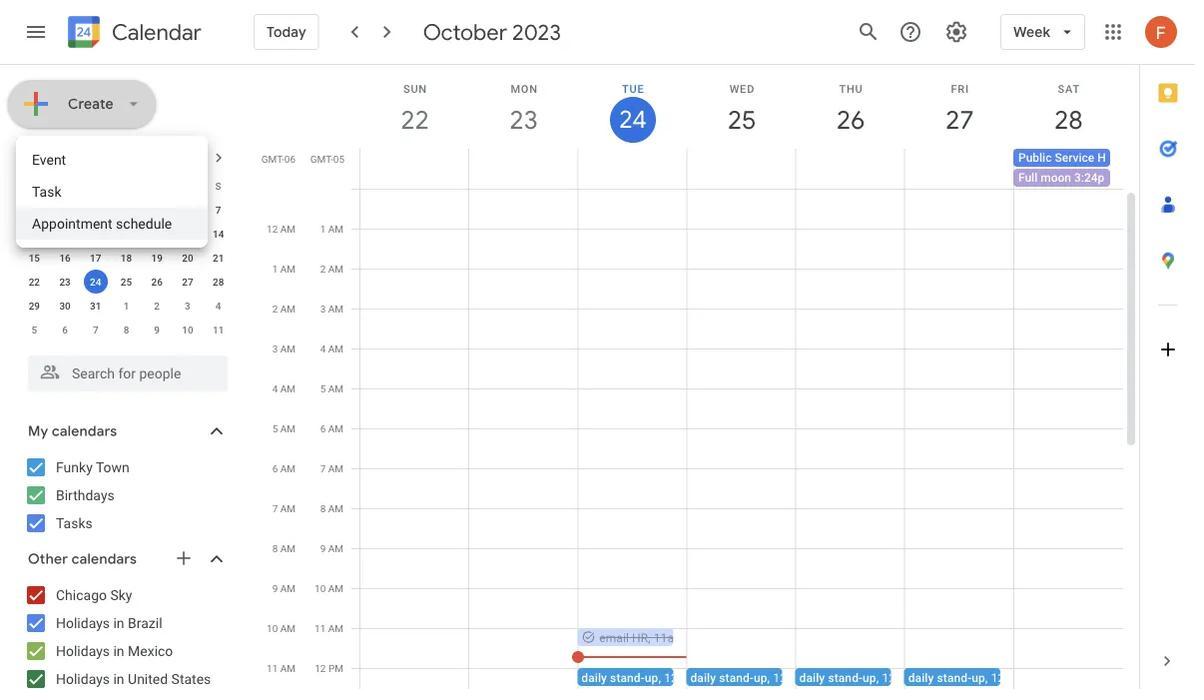 Task type: vqa. For each thing, say whether or not it's contained in the screenshot.


Task type: describe. For each thing, give the bounding box(es) containing it.
11am
[[654, 631, 685, 645]]

4 daily from the left
[[909, 671, 934, 685]]

event
[[32, 151, 66, 168]]

week button
[[1001, 8, 1086, 56]]

hr
[[632, 631, 648, 645]]

create button
[[8, 80, 156, 128]]

23 inside grid
[[59, 276, 71, 288]]

today
[[267, 23, 306, 41]]

cell containing email hr
[[572, 189, 695, 689]]

m
[[61, 180, 69, 192]]

17
[[90, 252, 101, 264]]

chicago sky
[[56, 587, 132, 603]]

calendars for other calendars
[[72, 550, 137, 568]]

0 horizontal spatial 10 am
[[267, 622, 296, 634]]

0 vertical spatial october
[[423, 18, 507, 46]]

1 down 12 am
[[272, 263, 278, 275]]

22 inside 22 element
[[29, 276, 40, 288]]

11 left '12 pm'
[[267, 662, 278, 674]]

1 horizontal spatial 7 am
[[320, 462, 344, 474]]

27 link
[[937, 97, 983, 143]]

united
[[128, 671, 168, 687]]

other calendars
[[28, 550, 137, 568]]

18 element
[[114, 246, 138, 270]]

11 up the 18
[[121, 228, 132, 240]]

11 up '12 pm'
[[315, 622, 326, 634]]

1 horizontal spatial 24
[[618, 104, 646, 135]]

holiday
[[1098, 151, 1138, 165]]

22 link
[[392, 97, 438, 143]]

november 5 element
[[22, 318, 46, 342]]

13 element
[[176, 222, 200, 246]]

grid containing 22
[[256, 65, 1140, 689]]

1 horizontal spatial october 2023
[[423, 18, 561, 46]]

1 stand- from the left
[[610, 671, 645, 685]]

mon 23
[[508, 82, 538, 136]]

26 element
[[145, 270, 169, 294]]

row containing email hr
[[352, 189, 1124, 689]]

31 element
[[84, 294, 108, 318]]

12 for 12 am
[[267, 223, 278, 235]]

calendars for my calendars
[[52, 422, 117, 440]]

2 daily from the left
[[691, 671, 716, 685]]

0 horizontal spatial 4 am
[[272, 383, 296, 395]]

24, today element
[[84, 270, 108, 294]]

17 element
[[84, 246, 108, 270]]

11 element
[[114, 222, 138, 246]]

20
[[182, 252, 193, 264]]

12 element
[[145, 222, 169, 246]]

0 horizontal spatial 9 am
[[272, 582, 296, 594]]

calendar heading
[[108, 18, 202, 46]]

calendar element
[[64, 12, 202, 56]]

settings menu image
[[945, 20, 969, 44]]

calendar
[[112, 18, 202, 46]]

email hr , 11am
[[600, 631, 685, 645]]

sat
[[1058, 82, 1081, 95]]

gmt- for 05
[[310, 153, 333, 165]]

row containing 8
[[19, 222, 234, 246]]

tue 24
[[618, 82, 646, 135]]

town
[[96, 459, 130, 475]]

mon
[[511, 82, 538, 95]]

21
[[213, 252, 224, 264]]

2 daily stand-up , 12pm from the left
[[691, 671, 804, 685]]

23 element
[[53, 270, 77, 294]]

15 element
[[22, 246, 46, 270]]

16
[[59, 252, 71, 264]]

0 horizontal spatial 3 am
[[272, 343, 296, 355]]

week
[[1014, 23, 1051, 41]]

06
[[284, 153, 296, 165]]

chicago
[[56, 587, 107, 603]]

row containing s
[[19, 174, 234, 198]]

holidays in united states
[[56, 671, 211, 687]]

30 element
[[53, 294, 77, 318]]

1 vertical spatial 2023
[[88, 149, 121, 167]]

0 vertical spatial 11 am
[[315, 622, 344, 634]]

fri
[[951, 82, 970, 95]]

1 horizontal spatial 22
[[399, 103, 428, 136]]

2 s from the left
[[215, 180, 221, 192]]

1 horizontal spatial 3 am
[[320, 303, 344, 315]]

main drawer image
[[24, 20, 48, 44]]

1 vertical spatial 11 am
[[267, 662, 296, 674]]

1 horizontal spatial 26
[[835, 103, 864, 136]]

holidays in brazil
[[56, 615, 162, 631]]

0 horizontal spatial 2 am
[[272, 303, 296, 315]]

16 element
[[53, 246, 77, 270]]

november 11 element
[[206, 318, 230, 342]]

2 stand- from the left
[[719, 671, 754, 685]]

1 up from the left
[[645, 671, 659, 685]]

my
[[28, 422, 48, 440]]

sun 22
[[399, 82, 428, 136]]

row group containing 1
[[19, 198, 234, 342]]

wed 25
[[726, 82, 755, 136]]

pm
[[329, 662, 344, 674]]

1 down task
[[31, 204, 37, 216]]

0 vertical spatial 9 am
[[320, 542, 344, 554]]

14
[[213, 228, 224, 240]]

november 8 element
[[114, 318, 138, 342]]

4 stand- from the left
[[937, 671, 972, 685]]

thu
[[839, 82, 863, 95]]

1 horizontal spatial 2 am
[[320, 263, 344, 275]]

1 horizontal spatial 10 am
[[315, 582, 344, 594]]

task
[[32, 183, 61, 200]]

5 inside 'element'
[[31, 324, 37, 336]]

other
[[28, 550, 68, 568]]

public
[[1019, 151, 1052, 165]]

november 10 element
[[176, 318, 200, 342]]

states
[[171, 671, 211, 687]]

tasks
[[56, 515, 93, 531]]

funky
[[56, 459, 93, 475]]

appointment
[[32, 215, 112, 232]]

4 daily stand-up , 12pm from the left
[[909, 671, 1023, 685]]

gmt-05
[[310, 153, 345, 165]]

public service holiday full moon 3:24pm
[[1019, 151, 1138, 185]]

22 element
[[22, 270, 46, 294]]

1 vertical spatial 7 am
[[272, 502, 296, 514]]

wed
[[730, 82, 755, 95]]

24 inside cell
[[90, 276, 101, 288]]

november 4 element
[[206, 294, 230, 318]]

19
[[151, 252, 163, 264]]

moon
[[1041, 171, 1072, 185]]

24 link
[[610, 97, 656, 143]]

today button
[[254, 8, 319, 56]]

november 2 element
[[145, 294, 169, 318]]

other calendars button
[[4, 543, 248, 575]]

3 stand- from the left
[[828, 671, 863, 685]]

28 link
[[1046, 97, 1092, 143]]

29
[[29, 300, 40, 312]]

1 vertical spatial 5 am
[[272, 422, 296, 434]]

3 daily from the left
[[800, 671, 825, 685]]

18
[[121, 252, 132, 264]]

mexico
[[128, 643, 173, 659]]

in for united
[[113, 671, 124, 687]]

row containing public service holiday
[[352, 149, 1140, 189]]

1 right 12 am
[[320, 223, 326, 235]]

12 for 12
[[151, 228, 163, 240]]

my calendars list
[[4, 451, 248, 539]]

15
[[29, 252, 40, 264]]

schedule
[[116, 215, 172, 232]]

25 inside october 2023 grid
[[121, 276, 132, 288]]



Task type: locate. For each thing, give the bounding box(es) containing it.
birthdays
[[56, 487, 115, 503]]

s
[[31, 180, 37, 192], [215, 180, 221, 192]]

funky town
[[56, 459, 130, 475]]

25 down the 18
[[121, 276, 132, 288]]

22 down sun
[[399, 103, 428, 136]]

calendars
[[52, 422, 117, 440], [72, 550, 137, 568]]

1 vertical spatial 23
[[59, 276, 71, 288]]

0 vertical spatial in
[[113, 615, 124, 631]]

tue
[[622, 82, 645, 95]]

1 horizontal spatial 23
[[508, 103, 537, 136]]

2 12pm from the left
[[773, 671, 804, 685]]

1 vertical spatial 10 am
[[267, 622, 296, 634]]

1 vertical spatial 6 am
[[272, 462, 296, 474]]

1 horizontal spatial 6 am
[[320, 422, 344, 434]]

sat 28
[[1054, 82, 1082, 136]]

0 horizontal spatial 28
[[213, 276, 224, 288]]

0 vertical spatial 27
[[945, 103, 973, 136]]

2 gmt- from the left
[[310, 153, 333, 165]]

november 6 element
[[53, 318, 77, 342]]

0 vertical spatial 6 am
[[320, 422, 344, 434]]

add other calendars image
[[174, 548, 194, 568]]

3
[[93, 204, 98, 216], [185, 300, 191, 312], [320, 303, 326, 315], [272, 343, 278, 355]]

0 vertical spatial 24
[[618, 104, 646, 135]]

october up sun
[[423, 18, 507, 46]]

tab list
[[1141, 65, 1196, 633]]

1 gmt- from the left
[[261, 153, 284, 165]]

3 daily stand-up , 12pm from the left
[[800, 671, 913, 685]]

25 inside wed 25
[[726, 103, 755, 136]]

1 horizontal spatial 5 am
[[320, 383, 344, 395]]

row containing 22
[[19, 270, 234, 294]]

0 horizontal spatial 2023
[[88, 149, 121, 167]]

0 vertical spatial 26
[[835, 103, 864, 136]]

gmt-06
[[261, 153, 296, 165]]

0 vertical spatial october 2023
[[423, 18, 561, 46]]

26 link
[[828, 97, 874, 143]]

0 vertical spatial holidays
[[56, 615, 110, 631]]

Search for people text field
[[40, 356, 216, 392]]

1 vertical spatial 4 am
[[272, 383, 296, 395]]

1 vertical spatial calendars
[[72, 550, 137, 568]]

28
[[1054, 103, 1082, 136], [213, 276, 224, 288]]

5
[[154, 204, 160, 216], [31, 324, 37, 336], [320, 383, 326, 395], [272, 422, 278, 434]]

4 up from the left
[[972, 671, 986, 685]]

1 vertical spatial 24
[[90, 276, 101, 288]]

2023 down create
[[88, 149, 121, 167]]

1 vertical spatial 2 am
[[272, 303, 296, 315]]

12pm
[[664, 671, 695, 685], [773, 671, 804, 685], [882, 671, 913, 685], [991, 671, 1023, 685]]

1 vertical spatial 27
[[182, 276, 193, 288]]

1 vertical spatial october
[[28, 149, 85, 167]]

1 horizontal spatial gmt-
[[310, 153, 333, 165]]

1 horizontal spatial s
[[215, 180, 221, 192]]

1 horizontal spatial 4 am
[[320, 343, 344, 355]]

25 element
[[114, 270, 138, 294]]

november 9 element
[[145, 318, 169, 342]]

am
[[280, 223, 296, 235], [328, 223, 344, 235], [280, 263, 296, 275], [328, 263, 344, 275], [280, 303, 296, 315], [328, 303, 344, 315], [280, 343, 296, 355], [328, 343, 344, 355], [280, 383, 296, 395], [328, 383, 344, 395], [280, 422, 296, 434], [328, 422, 344, 434], [280, 462, 296, 474], [328, 462, 344, 474], [280, 502, 296, 514], [328, 502, 344, 514], [280, 542, 296, 554], [328, 542, 344, 554], [280, 582, 296, 594], [328, 582, 344, 594], [280, 622, 296, 634], [328, 622, 344, 634], [280, 662, 296, 674]]

2 vertical spatial in
[[113, 671, 124, 687]]

1 12pm from the left
[[664, 671, 695, 685]]

1 daily stand-up , 12pm from the left
[[582, 671, 695, 685]]

1 vertical spatial in
[[113, 643, 124, 659]]

0 horizontal spatial 7 am
[[272, 502, 296, 514]]

november 3 element
[[176, 294, 200, 318]]

0 vertical spatial 2023
[[512, 18, 561, 46]]

3 up from the left
[[863, 671, 877, 685]]

0 horizontal spatial 12
[[151, 228, 163, 240]]

27 inside grid
[[945, 103, 973, 136]]

0 vertical spatial 25
[[726, 103, 755, 136]]

fri 27
[[945, 82, 973, 136]]

26 inside 26 element
[[151, 276, 163, 288]]

24 down tue
[[618, 104, 646, 135]]

sky
[[110, 587, 132, 603]]

1 holidays from the top
[[56, 615, 110, 631]]

10
[[90, 228, 101, 240], [182, 324, 193, 336], [315, 582, 326, 594], [267, 622, 278, 634]]

november 7 element
[[84, 318, 108, 342]]

holidays down chicago on the bottom left
[[56, 615, 110, 631]]

5 am
[[320, 383, 344, 395], [272, 422, 296, 434]]

3 holidays from the top
[[56, 671, 110, 687]]

22
[[399, 103, 428, 136], [29, 276, 40, 288]]

in for brazil
[[113, 615, 124, 631]]

1 horizontal spatial 9 am
[[320, 542, 344, 554]]

in down 'holidays in mexico'
[[113, 671, 124, 687]]

create
[[68, 95, 114, 113]]

3 12pm from the left
[[882, 671, 913, 685]]

my calendars
[[28, 422, 117, 440]]

row
[[352, 149, 1140, 189], [19, 174, 234, 198], [352, 189, 1124, 689], [19, 198, 234, 222], [19, 222, 234, 246], [19, 246, 234, 270], [19, 270, 234, 294], [19, 294, 234, 318], [19, 318, 234, 342]]

27 down 20
[[182, 276, 193, 288]]

2 horizontal spatial 12
[[315, 662, 326, 674]]

holidays down 'holidays in mexico'
[[56, 671, 110, 687]]

up
[[645, 671, 659, 685], [754, 671, 768, 685], [863, 671, 877, 685], [972, 671, 986, 685]]

0 vertical spatial 28
[[1054, 103, 1082, 136]]

1 vertical spatial 3 am
[[272, 343, 296, 355]]

1 am right 12 am
[[320, 223, 344, 235]]

3 am
[[320, 303, 344, 315], [272, 343, 296, 355]]

9 am
[[320, 542, 344, 554], [272, 582, 296, 594]]

1 vertical spatial 9 am
[[272, 582, 296, 594]]

7
[[216, 204, 221, 216], [93, 324, 98, 336], [320, 462, 326, 474], [272, 502, 278, 514]]

11
[[121, 228, 132, 240], [213, 324, 224, 336], [315, 622, 326, 634], [267, 662, 278, 674]]

0 horizontal spatial 8 am
[[272, 542, 296, 554]]

in left brazil
[[113, 615, 124, 631]]

0 horizontal spatial october 2023
[[28, 149, 121, 167]]

holidays down holidays in brazil
[[56, 643, 110, 659]]

2 holidays from the top
[[56, 643, 110, 659]]

13
[[182, 228, 193, 240]]

12 for 12 pm
[[315, 662, 326, 674]]

stand-
[[610, 671, 645, 685], [719, 671, 754, 685], [828, 671, 863, 685], [937, 671, 972, 685]]

28 inside row
[[213, 276, 224, 288]]

november 1 element
[[114, 294, 138, 318]]

1 in from the top
[[113, 615, 124, 631]]

12 am
[[267, 223, 296, 235]]

row containing 5
[[19, 318, 234, 342]]

28 down sat
[[1054, 103, 1082, 136]]

0 vertical spatial 10 am
[[315, 582, 344, 594]]

1 vertical spatial october 2023
[[28, 149, 121, 167]]

0 vertical spatial 23
[[508, 103, 537, 136]]

21 element
[[206, 246, 230, 270]]

full moon 3:24pm button
[[1014, 169, 1115, 187]]

1 horizontal spatial 8 am
[[320, 502, 344, 514]]

2023 up mon
[[512, 18, 561, 46]]

1 horizontal spatial 12
[[267, 223, 278, 235]]

0 horizontal spatial 6 am
[[272, 462, 296, 474]]

29 element
[[22, 294, 46, 318]]

,
[[648, 631, 651, 645], [659, 671, 661, 685], [768, 671, 770, 685], [877, 671, 879, 685], [986, 671, 988, 685]]

3 inside november 3 element
[[185, 300, 191, 312]]

october 2023 up m at the top left of page
[[28, 149, 121, 167]]

public service holiday button
[[1014, 149, 1138, 167]]

0 horizontal spatial october
[[28, 149, 85, 167]]

3:24pm
[[1075, 171, 1115, 185]]

4
[[123, 204, 129, 216], [216, 300, 221, 312], [320, 343, 326, 355], [272, 383, 278, 395]]

holidays for holidays in mexico
[[56, 643, 110, 659]]

1 up november 8 element
[[123, 300, 129, 312]]

4 12pm from the left
[[991, 671, 1023, 685]]

0 vertical spatial 22
[[399, 103, 428, 136]]

05
[[333, 153, 345, 165]]

calendars up funky town
[[52, 422, 117, 440]]

30
[[59, 300, 71, 312]]

25 down wed
[[726, 103, 755, 136]]

gmt- right the 06
[[310, 153, 333, 165]]

s up 14 on the top left of the page
[[215, 180, 221, 192]]

1 vertical spatial 1 am
[[272, 263, 296, 275]]

1 vertical spatial 22
[[29, 276, 40, 288]]

20 element
[[176, 246, 200, 270]]

0 horizontal spatial 5 am
[[272, 422, 296, 434]]

0 horizontal spatial 26
[[151, 276, 163, 288]]

12 right 14 element
[[267, 223, 278, 235]]

grid
[[256, 65, 1140, 689]]

1 vertical spatial 26
[[151, 276, 163, 288]]

sun
[[403, 82, 427, 95]]

other calendars list
[[4, 579, 248, 689]]

10 element
[[84, 222, 108, 246]]

row group
[[19, 198, 234, 342]]

0 vertical spatial 1 am
[[320, 223, 344, 235]]

26 down '19'
[[151, 276, 163, 288]]

0 horizontal spatial 27
[[182, 276, 193, 288]]

27 inside october 2023 grid
[[182, 276, 193, 288]]

1 am down 12 am
[[272, 263, 296, 275]]

12 up '19'
[[151, 228, 163, 240]]

0 horizontal spatial 11 am
[[267, 662, 296, 674]]

1 horizontal spatial 11 am
[[315, 622, 344, 634]]

12 left pm
[[315, 662, 326, 674]]

0 vertical spatial 2 am
[[320, 263, 344, 275]]

6
[[185, 204, 191, 216], [62, 324, 68, 336], [320, 422, 326, 434], [272, 462, 278, 474]]

row containing 29
[[19, 294, 234, 318]]

8
[[31, 228, 37, 240], [123, 324, 129, 336], [320, 502, 326, 514], [272, 542, 278, 554]]

27 down fri
[[945, 103, 973, 136]]

calendars up chicago sky at the left bottom of page
[[72, 550, 137, 568]]

25 link
[[719, 97, 765, 143]]

23
[[508, 103, 537, 136], [59, 276, 71, 288]]

1 horizontal spatial 28
[[1054, 103, 1082, 136]]

24
[[618, 104, 646, 135], [90, 276, 101, 288]]

1 vertical spatial 25
[[121, 276, 132, 288]]

1 horizontal spatial 25
[[726, 103, 755, 136]]

12 inside 'element'
[[151, 228, 163, 240]]

3 in from the top
[[113, 671, 124, 687]]

brazil
[[128, 615, 162, 631]]

1 horizontal spatial october
[[423, 18, 507, 46]]

11 down the november 4 element
[[213, 324, 224, 336]]

0 vertical spatial 7 am
[[320, 462, 344, 474]]

1 horizontal spatial 1 am
[[320, 223, 344, 235]]

23 down 16
[[59, 276, 71, 288]]

0 vertical spatial 8 am
[[320, 502, 344, 514]]

28 element
[[206, 270, 230, 294]]

gmt- left gmt-05
[[261, 153, 284, 165]]

service
[[1055, 151, 1095, 165]]

0 vertical spatial calendars
[[52, 422, 117, 440]]

gmt- for 06
[[261, 153, 284, 165]]

gmt-
[[261, 153, 284, 165], [310, 153, 333, 165]]

2 up from the left
[[754, 671, 768, 685]]

1 am
[[320, 223, 344, 235], [272, 263, 296, 275]]

11 am up '12 pm'
[[315, 622, 344, 634]]

1 vertical spatial holidays
[[56, 643, 110, 659]]

1 s from the left
[[31, 180, 37, 192]]

28 inside grid
[[1054, 103, 1082, 136]]

october up m at the top left of page
[[28, 149, 85, 167]]

22 down 15 on the top left of page
[[29, 276, 40, 288]]

1 vertical spatial 28
[[213, 276, 224, 288]]

row containing 15
[[19, 246, 234, 270]]

27
[[945, 103, 973, 136], [182, 276, 193, 288]]

holidays in mexico
[[56, 643, 173, 659]]

23 link
[[501, 97, 547, 143]]

0 horizontal spatial s
[[31, 180, 37, 192]]

0 horizontal spatial 24
[[90, 276, 101, 288]]

in for mexico
[[113, 643, 124, 659]]

6 am
[[320, 422, 344, 434], [272, 462, 296, 474]]

4 inside the november 4 element
[[216, 300, 221, 312]]

0 vertical spatial 4 am
[[320, 343, 344, 355]]

1 daily from the left
[[582, 671, 607, 685]]

19 element
[[145, 246, 169, 270]]

12
[[267, 223, 278, 235], [151, 228, 163, 240], [315, 662, 326, 674]]

0 horizontal spatial 1 am
[[272, 263, 296, 275]]

thu 26
[[835, 82, 864, 136]]

2 in from the top
[[113, 643, 124, 659]]

1
[[31, 204, 37, 216], [320, 223, 326, 235], [272, 263, 278, 275], [123, 300, 129, 312]]

1 horizontal spatial 2023
[[512, 18, 561, 46]]

holidays for holidays in united states
[[56, 671, 110, 687]]

2 am
[[320, 263, 344, 275], [272, 303, 296, 315]]

0 horizontal spatial 22
[[29, 276, 40, 288]]

full
[[1019, 171, 1038, 185]]

23 inside mon 23
[[508, 103, 537, 136]]

0 vertical spatial 5 am
[[320, 383, 344, 395]]

appointment schedule
[[32, 215, 172, 232]]

email
[[600, 631, 629, 645]]

8 am
[[320, 502, 344, 514], [272, 542, 296, 554]]

24 up 31
[[90, 276, 101, 288]]

24 cell
[[80, 270, 111, 294]]

in down holidays in brazil
[[113, 643, 124, 659]]

0 horizontal spatial gmt-
[[261, 153, 284, 165]]

23 down mon
[[508, 103, 537, 136]]

12 pm
[[315, 662, 344, 674]]

0 vertical spatial 3 am
[[320, 303, 344, 315]]

row containing 1
[[19, 198, 234, 222]]

31
[[90, 300, 101, 312]]

october 2023 grid
[[19, 174, 234, 342]]

14 element
[[206, 222, 230, 246]]

1 horizontal spatial 27
[[945, 103, 973, 136]]

26 down the thu at the right top of page
[[835, 103, 864, 136]]

0 horizontal spatial 25
[[121, 276, 132, 288]]

october 2023 up mon
[[423, 18, 561, 46]]

None search field
[[0, 348, 248, 392]]

28 down 21
[[213, 276, 224, 288]]

holidays for holidays in brazil
[[56, 615, 110, 631]]

27 element
[[176, 270, 200, 294]]

11 am left '12 pm'
[[267, 662, 296, 674]]

2 vertical spatial holidays
[[56, 671, 110, 687]]

my calendars button
[[4, 415, 248, 447]]

1 vertical spatial 8 am
[[272, 542, 296, 554]]

0 horizontal spatial 23
[[59, 276, 71, 288]]

cell
[[361, 149, 469, 189], [469, 149, 578, 189], [578, 149, 687, 189], [687, 149, 796, 189], [796, 149, 905, 189], [905, 149, 1014, 189], [1014, 149, 1138, 189], [361, 189, 470, 689], [470, 189, 579, 689], [572, 189, 695, 689], [687, 189, 804, 689], [796, 189, 913, 689], [905, 189, 1023, 689], [1015, 189, 1124, 689]]

daily stand-up , 12pm
[[582, 671, 695, 685], [691, 671, 804, 685], [800, 671, 913, 685], [909, 671, 1023, 685]]

s down event
[[31, 180, 37, 192]]

cell containing public service holiday
[[1014, 149, 1138, 189]]



